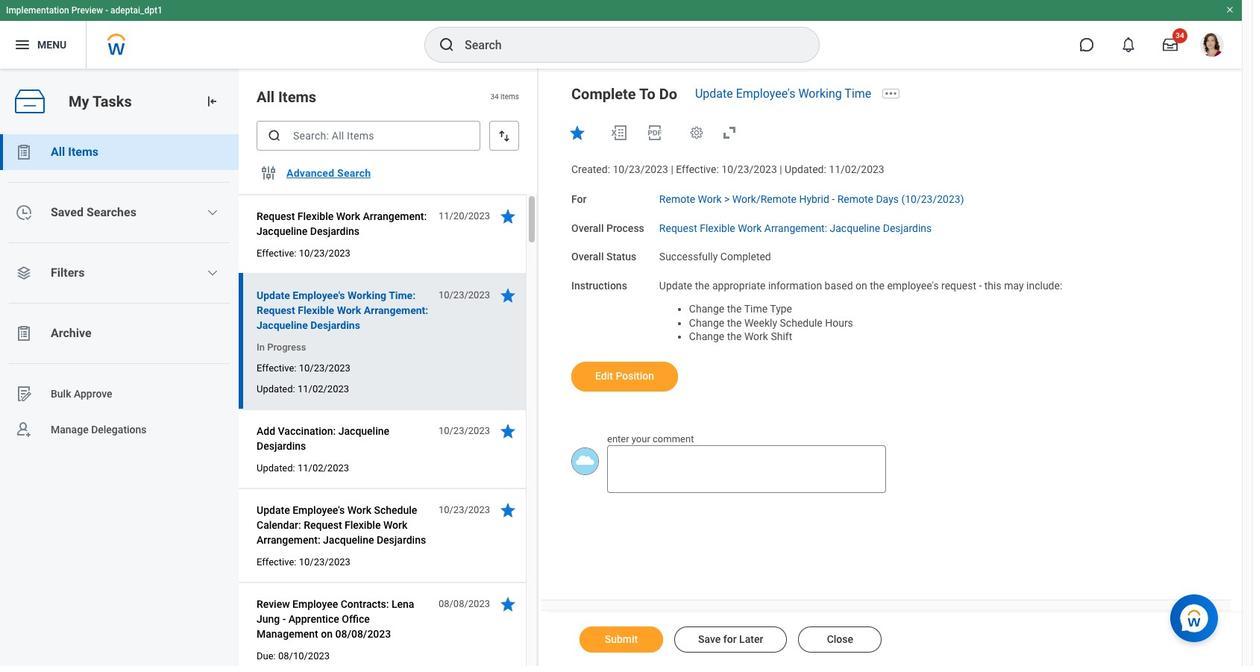 Task type: locate. For each thing, give the bounding box(es) containing it.
1 horizontal spatial |
[[780, 163, 783, 175]]

update inside update employee's work schedule calendar: request flexible work arrangement: jacqueline desjardins
[[257, 504, 290, 516]]

all right clipboard image
[[51, 145, 65, 159]]

request flexible work arrangement: jacqueline desjardins
[[257, 210, 427, 237], [660, 222, 932, 234]]

employee's for update employee's working time
[[736, 87, 796, 101]]

effective: down request flexible work arrangement: jacqueline desjardins button
[[257, 248, 297, 259]]

desjardins inside update employee's work schedule calendar: request flexible work arrangement: jacqueline desjardins
[[377, 534, 426, 546]]

employee's up progress
[[293, 290, 345, 301]]

edit
[[595, 370, 613, 382]]

0 vertical spatial time
[[845, 87, 872, 101]]

1 vertical spatial updated: 11/02/2023
[[257, 463, 349, 474]]

0 vertical spatial star image
[[499, 501, 517, 519]]

all inside all items button
[[51, 145, 65, 159]]

jacqueline inside add vaccination: jacqueline desjardins
[[339, 425, 390, 437]]

updated:
[[785, 163, 827, 175], [257, 384, 295, 395], [257, 463, 295, 474]]

1 updated: 11/02/2023 from the top
[[257, 384, 349, 395]]

manage delegations
[[51, 424, 147, 435]]

on inside "review employee contracts: lena jung - apprentice office management on 08/08/2023"
[[321, 628, 333, 640]]

items
[[278, 88, 316, 106], [68, 145, 99, 159]]

overall up instructions
[[572, 251, 604, 263]]

1 | from the left
[[671, 163, 674, 175]]

on
[[856, 280, 868, 292], [321, 628, 333, 640]]

updated: 11/02/2023 down add vaccination: jacqueline desjardins
[[257, 463, 349, 474]]

all items inside all items button
[[51, 145, 99, 159]]

1 vertical spatial 34
[[491, 93, 499, 101]]

menu
[[37, 39, 67, 50]]

request flexible work arrangement: jacqueline desjardins down search
[[257, 210, 427, 237]]

update employee's work schedule calendar: request flexible work arrangement: jacqueline desjardins button
[[257, 501, 431, 549]]

implementation preview -   adeptai_dpt1
[[6, 5, 163, 16]]

flexible
[[298, 210, 334, 222], [700, 222, 736, 234], [298, 304, 334, 316], [345, 519, 381, 531]]

0 vertical spatial employee's
[[736, 87, 796, 101]]

2 star image from the top
[[499, 595, 517, 613]]

all items right clipboard image
[[51, 145, 99, 159]]

chevron down image
[[207, 267, 219, 279]]

1 horizontal spatial on
[[856, 280, 868, 292]]

0 horizontal spatial on
[[321, 628, 333, 640]]

arrangement: inside update employee's work schedule calendar: request flexible work arrangement: jacqueline desjardins
[[257, 534, 321, 546]]

0 vertical spatial updated:
[[785, 163, 827, 175]]

submit
[[605, 634, 638, 645]]

1 vertical spatial schedule
[[374, 504, 417, 516]]

remote
[[660, 193, 696, 205], [838, 193, 874, 205]]

effective: 10/23/2023 for flexible
[[257, 248, 351, 259]]

0 horizontal spatial |
[[671, 163, 674, 175]]

0 horizontal spatial request flexible work arrangement: jacqueline desjardins
[[257, 210, 427, 237]]

all items inside item list element
[[257, 88, 316, 106]]

all inside item list element
[[257, 88, 275, 106]]

delegations
[[91, 424, 147, 435]]

1 horizontal spatial remote
[[838, 193, 874, 205]]

successfully completed
[[660, 251, 771, 263]]

effective: down the gear image
[[676, 163, 719, 175]]

schedule inside update employee's work schedule calendar: request flexible work arrangement: jacqueline desjardins
[[374, 504, 417, 516]]

request flexible work arrangement: jacqueline desjardins link
[[660, 219, 932, 234]]

0 vertical spatial working
[[799, 87, 842, 101]]

0 vertical spatial all items
[[257, 88, 316, 106]]

1 vertical spatial working
[[348, 290, 387, 301]]

remote left >
[[660, 193, 696, 205]]

34 button
[[1154, 28, 1188, 61]]

search image
[[267, 128, 282, 143]]

3 change from the top
[[689, 331, 725, 343]]

1 effective: 10/23/2023 from the top
[[257, 248, 351, 259]]

34 inside 34 button
[[1176, 31, 1185, 40]]

progress
[[267, 342, 306, 353]]

clipboard image
[[15, 143, 33, 161]]

1 vertical spatial overall
[[572, 251, 604, 263]]

08/08/2023 inside "review employee contracts: lena jung - apprentice office management on 08/08/2023"
[[335, 628, 391, 640]]

review employee contracts: lena jung - apprentice office management on 08/08/2023 button
[[257, 595, 431, 643]]

1 horizontal spatial working
[[799, 87, 842, 101]]

0 vertical spatial effective: 10/23/2023
[[257, 248, 351, 259]]

0 vertical spatial schedule
[[780, 317, 823, 329]]

request flexible work arrangement: jacqueline desjardins down remote work > work/remote hybrid - remote days (10/23/2023)
[[660, 222, 932, 234]]

effective: 10/23/2023 down request flexible work arrangement: jacqueline desjardins button
[[257, 248, 351, 259]]

1 vertical spatial all
[[51, 145, 65, 159]]

all items
[[257, 88, 316, 106], [51, 145, 99, 159]]

08/08/2023 right "lena"
[[439, 598, 490, 610]]

for
[[724, 634, 737, 645]]

list
[[0, 134, 239, 448]]

enter
[[607, 433, 629, 445]]

close
[[827, 634, 854, 645]]

search
[[337, 167, 371, 179]]

1 star image from the top
[[499, 501, 517, 519]]

10/23/2023
[[613, 163, 669, 175], [722, 163, 777, 175], [299, 248, 351, 259], [439, 290, 490, 301], [299, 363, 351, 374], [439, 425, 490, 437], [439, 504, 490, 516], [299, 557, 351, 568]]

effective: down calendar:
[[257, 557, 297, 568]]

34 left items
[[491, 93, 499, 101]]

1 vertical spatial on
[[321, 628, 333, 640]]

configure image
[[260, 164, 278, 182]]

2 vertical spatial 11/02/2023
[[298, 463, 349, 474]]

employee's for update employee's working time: request flexible work arrangement: jacqueline desjardins
[[293, 290, 345, 301]]

update inside update employee's working time: request flexible work arrangement: jacqueline desjardins
[[257, 290, 290, 301]]

desjardins inside request flexible work arrangement: jacqueline desjardins
[[310, 225, 360, 237]]

34 for 34 items
[[491, 93, 499, 101]]

request right calendar:
[[304, 519, 342, 531]]

desjardins inside request flexible work arrangement: jacqueline desjardins link
[[883, 222, 932, 234]]

working
[[799, 87, 842, 101], [348, 290, 387, 301]]

my tasks element
[[0, 69, 239, 666]]

employee's up fullscreen image
[[736, 87, 796, 101]]

effective: 10/23/2023 down progress
[[257, 363, 351, 374]]

08/08/2023 down "office"
[[335, 628, 391, 640]]

request down configure icon
[[257, 210, 295, 222]]

1 horizontal spatial 08/08/2023
[[439, 598, 490, 610]]

the left weekly
[[727, 317, 742, 329]]

star image
[[569, 124, 587, 142], [499, 207, 517, 225], [499, 287, 517, 304], [499, 422, 517, 440]]

update for update employee's work schedule calendar: request flexible work arrangement: jacqueline desjardins
[[257, 504, 290, 516]]

0 horizontal spatial 08/08/2023
[[335, 628, 391, 640]]

the down appropriate
[[727, 303, 742, 315]]

0 horizontal spatial schedule
[[374, 504, 417, 516]]

0 horizontal spatial time
[[744, 303, 768, 315]]

0 horizontal spatial all items
[[51, 145, 99, 159]]

request up the successfully
[[660, 222, 698, 234]]

items up search image
[[278, 88, 316, 106]]

34 left profile logan mcneil icon
[[1176, 31, 1185, 40]]

1 change from the top
[[689, 303, 725, 315]]

0 horizontal spatial items
[[68, 145, 99, 159]]

1 horizontal spatial items
[[278, 88, 316, 106]]

update up in progress
[[257, 290, 290, 301]]

employee's inside update employee's work schedule calendar: request flexible work arrangement: jacqueline desjardins
[[293, 504, 345, 516]]

star image for review employee contracts: lena jung - apprentice office management on 08/08/2023
[[499, 595, 517, 613]]

08/08/2023
[[439, 598, 490, 610], [335, 628, 391, 640]]

jacqueline up in progress
[[257, 319, 308, 331]]

jacqueline inside update employee's work schedule calendar: request flexible work arrangement: jacqueline desjardins
[[323, 534, 374, 546]]

1 horizontal spatial all items
[[257, 88, 316, 106]]

working inside update employee's working time: request flexible work arrangement: jacqueline desjardins
[[348, 290, 387, 301]]

34 items
[[491, 93, 519, 101]]

weekly
[[745, 317, 778, 329]]

arrangement: inside update employee's working time: request flexible work arrangement: jacqueline desjardins
[[364, 304, 428, 316]]

0 vertical spatial 34
[[1176, 31, 1185, 40]]

3 effective: 10/23/2023 from the top
[[257, 557, 351, 568]]

1 vertical spatial items
[[68, 145, 99, 159]]

1 horizontal spatial schedule
[[780, 317, 823, 329]]

the left the shift
[[727, 331, 742, 343]]

2 vertical spatial change
[[689, 331, 725, 343]]

1 vertical spatial time
[[744, 303, 768, 315]]

updated: down add
[[257, 463, 295, 474]]

effective: 10/23/2023
[[257, 248, 351, 259], [257, 363, 351, 374], [257, 557, 351, 568]]

2 vertical spatial employee's
[[293, 504, 345, 516]]

justify image
[[13, 36, 31, 54]]

1 vertical spatial change
[[689, 317, 725, 329]]

flexible inside update employee's work schedule calendar: request flexible work arrangement: jacqueline desjardins
[[345, 519, 381, 531]]

jacqueline up contracts:
[[323, 534, 374, 546]]

arrangement: down calendar:
[[257, 534, 321, 546]]

all
[[257, 88, 275, 106], [51, 145, 65, 159]]

saved searches
[[51, 205, 136, 219]]

employee's for update employee's work schedule calendar: request flexible work arrangement: jacqueline desjardins
[[293, 504, 345, 516]]

updated: up remote work > work/remote hybrid - remote days (10/23/2023) link
[[785, 163, 827, 175]]

star image for update employee's working time: request flexible work arrangement: jacqueline desjardins
[[499, 287, 517, 304]]

update for update the appropriate information based on the employee's request - this may include:
[[660, 280, 693, 292]]

updated: 11/02/2023
[[257, 384, 349, 395], [257, 463, 349, 474]]

- right hybrid
[[832, 193, 835, 205]]

- up management
[[283, 613, 286, 625]]

instructions
[[572, 280, 627, 292]]

0 horizontal spatial 34
[[491, 93, 499, 101]]

1 vertical spatial all items
[[51, 145, 99, 159]]

|
[[671, 163, 674, 175], [780, 163, 783, 175]]

0 vertical spatial all
[[257, 88, 275, 106]]

work
[[698, 193, 722, 205], [336, 210, 360, 222], [738, 222, 762, 234], [337, 304, 361, 316], [745, 331, 769, 343], [347, 504, 372, 516], [383, 519, 408, 531]]

save
[[698, 634, 721, 645]]

11/02/2023 up vaccination: on the bottom of the page
[[298, 384, 349, 395]]

updated: 11/02/2023 up vaccination: on the bottom of the page
[[257, 384, 349, 395]]

chevron down image
[[207, 207, 219, 219]]

1 vertical spatial star image
[[499, 595, 517, 613]]

- right the preview
[[105, 5, 108, 16]]

1 vertical spatial effective: 10/23/2023
[[257, 363, 351, 374]]

the
[[695, 280, 710, 292], [870, 280, 885, 292], [727, 303, 742, 315], [727, 317, 742, 329], [727, 331, 742, 343]]

desjardins inside add vaccination: jacqueline desjardins
[[257, 440, 306, 452]]

1 vertical spatial employee's
[[293, 290, 345, 301]]

effective: 10/23/2023 up employee
[[257, 557, 351, 568]]

star image for add vaccination: jacqueline desjardins
[[499, 422, 517, 440]]

information
[[768, 280, 822, 292]]

2 overall from the top
[[572, 251, 604, 263]]

process
[[607, 222, 645, 234]]

work inside change the time type change the weekly schedule hours change the work shift
[[745, 331, 769, 343]]

2 vertical spatial updated:
[[257, 463, 295, 474]]

2 updated: 11/02/2023 from the top
[[257, 463, 349, 474]]

days
[[876, 193, 899, 205]]

edit position
[[595, 370, 654, 382]]

all items up search image
[[257, 88, 316, 106]]

clipboard image
[[15, 325, 33, 343]]

2 effective: 10/23/2023 from the top
[[257, 363, 351, 374]]

enter your comment
[[607, 433, 694, 445]]

34
[[1176, 31, 1185, 40], [491, 93, 499, 101]]

implementation
[[6, 5, 69, 16]]

effective:
[[676, 163, 719, 175], [257, 248, 297, 259], [257, 363, 297, 374], [257, 557, 297, 568]]

1 vertical spatial 11/02/2023
[[298, 384, 349, 395]]

updated: down in progress
[[257, 384, 295, 395]]

appropriate
[[713, 280, 766, 292]]

11/02/2023 down add vaccination: jacqueline desjardins
[[298, 463, 349, 474]]

items down my
[[68, 145, 99, 159]]

lena
[[392, 598, 414, 610]]

time inside change the time type change the weekly schedule hours change the work shift
[[744, 303, 768, 315]]

menu banner
[[0, 0, 1242, 69]]

transformation import image
[[204, 94, 219, 109]]

effective: 10/23/2023 for employee's
[[257, 557, 351, 568]]

update up fullscreen image
[[695, 87, 733, 101]]

hours
[[825, 317, 854, 329]]

star image
[[499, 501, 517, 519], [499, 595, 517, 613]]

filters
[[51, 266, 85, 280]]

1 horizontal spatial all
[[257, 88, 275, 106]]

time:
[[389, 290, 416, 301]]

all up search image
[[257, 88, 275, 106]]

11/02/2023 up days
[[829, 163, 885, 175]]

request
[[257, 210, 295, 222], [660, 222, 698, 234], [257, 304, 295, 316], [304, 519, 342, 531]]

saved
[[51, 205, 84, 219]]

employee's inside update employee's working time: request flexible work arrangement: jacqueline desjardins
[[293, 290, 345, 301]]

update up calendar:
[[257, 504, 290, 516]]

request up in progress
[[257, 304, 295, 316]]

adeptai_dpt1
[[110, 5, 163, 16]]

request inside request flexible work arrangement: jacqueline desjardins
[[257, 210, 295, 222]]

2 vertical spatial effective: 10/23/2023
[[257, 557, 351, 568]]

update down the successfully
[[660, 280, 693, 292]]

0 vertical spatial overall
[[572, 222, 604, 234]]

calendar:
[[257, 519, 301, 531]]

1 vertical spatial updated:
[[257, 384, 295, 395]]

action bar region
[[550, 612, 1242, 666]]

on right based
[[856, 280, 868, 292]]

0 vertical spatial change
[[689, 303, 725, 315]]

your
[[632, 433, 651, 445]]

0 horizontal spatial working
[[348, 290, 387, 301]]

created:
[[572, 163, 610, 175]]

1 vertical spatial 08/08/2023
[[335, 628, 391, 640]]

sort image
[[497, 128, 512, 143]]

-
[[105, 5, 108, 16], [832, 193, 835, 205], [979, 280, 982, 292], [283, 613, 286, 625]]

jacqueline right vaccination: on the bottom of the page
[[339, 425, 390, 437]]

34 inside item list element
[[491, 93, 499, 101]]

archive
[[51, 326, 92, 340]]

0 vertical spatial items
[[278, 88, 316, 106]]

due:
[[257, 651, 276, 662]]

manage
[[51, 424, 89, 435]]

time
[[845, 87, 872, 101], [744, 303, 768, 315]]

arrangement: down time:
[[364, 304, 428, 316]]

1 horizontal spatial 34
[[1176, 31, 1185, 40]]

employee's up calendar:
[[293, 504, 345, 516]]

- left this
[[979, 280, 982, 292]]

overall down "for" in the left of the page
[[572, 222, 604, 234]]

view printable version (pdf) image
[[646, 124, 664, 142]]

0 vertical spatial updated: 11/02/2023
[[257, 384, 349, 395]]

export to excel image
[[610, 124, 628, 142]]

jacqueline inside update employee's working time: request flexible work arrangement: jacqueline desjardins
[[257, 319, 308, 331]]

remote left days
[[838, 193, 874, 205]]

bulk approve link
[[0, 376, 239, 412]]

0 horizontal spatial remote
[[660, 193, 696, 205]]

working for time
[[799, 87, 842, 101]]

1 overall from the top
[[572, 222, 604, 234]]

close button
[[799, 627, 882, 653]]

list containing all items
[[0, 134, 239, 448]]

on down apprentice on the bottom left of the page
[[321, 628, 333, 640]]

0 horizontal spatial all
[[51, 145, 65, 159]]



Task type: vqa. For each thing, say whether or not it's contained in the screenshot.


Task type: describe. For each thing, give the bounding box(es) containing it.
contracts:
[[341, 598, 389, 610]]

remote work > work/remote hybrid - remote days (10/23/2023)
[[660, 193, 964, 205]]

management
[[257, 628, 318, 640]]

review
[[257, 598, 290, 610]]

0 vertical spatial 11/02/2023
[[829, 163, 885, 175]]

based
[[825, 280, 853, 292]]

add vaccination: jacqueline desjardins button
[[257, 422, 431, 455]]

fullscreen image
[[721, 124, 739, 142]]

jacqueline down days
[[830, 222, 881, 234]]

preview
[[71, 5, 103, 16]]

1 remote from the left
[[660, 193, 696, 205]]

bulk
[[51, 388, 71, 400]]

overall process
[[572, 222, 645, 234]]

may
[[1004, 280, 1024, 292]]

overall for overall process
[[572, 222, 604, 234]]

perspective image
[[15, 264, 33, 282]]

flexible inside request flexible work arrangement: jacqueline desjardins link
[[700, 222, 736, 234]]

flexible inside update employee's working time: request flexible work arrangement: jacqueline desjardins
[[298, 304, 334, 316]]

working for time:
[[348, 290, 387, 301]]

update employee's work schedule calendar: request flexible work arrangement: jacqueline desjardins
[[257, 504, 426, 546]]

star image for update employee's work schedule calendar: request flexible work arrangement: jacqueline desjardins
[[499, 501, 517, 519]]

0 vertical spatial on
[[856, 280, 868, 292]]

shift
[[771, 331, 793, 343]]

2 change from the top
[[689, 317, 725, 329]]

completed
[[721, 251, 771, 263]]

include:
[[1027, 280, 1063, 292]]

enter your comment text field
[[607, 446, 886, 493]]

position
[[616, 370, 654, 382]]

in
[[257, 342, 265, 353]]

all items button
[[0, 134, 239, 170]]

profile logan mcneil image
[[1201, 33, 1225, 60]]

tasks
[[92, 92, 132, 110]]

approve
[[74, 388, 112, 400]]

update employee's working time link
[[695, 87, 872, 101]]

to
[[640, 85, 656, 103]]

complete
[[572, 85, 636, 103]]

do
[[659, 85, 678, 103]]

employee's
[[888, 280, 939, 292]]

arrangement: down search
[[363, 210, 427, 222]]

my tasks
[[69, 92, 132, 110]]

overall status
[[572, 251, 637, 263]]

change the time type change the weekly schedule hours change the work shift
[[689, 303, 854, 343]]

vaccination:
[[278, 425, 336, 437]]

2 remote from the left
[[838, 193, 874, 205]]

advanced
[[287, 167, 335, 179]]

arrangement: down remote work > work/remote hybrid - remote days (10/23/2023)
[[765, 222, 828, 234]]

request flexible work arrangement: jacqueline desjardins inside button
[[257, 210, 427, 237]]

- inside menu banner
[[105, 5, 108, 16]]

update the appropriate information based on the employee's request - this may include:
[[660, 280, 1063, 292]]

searches
[[87, 205, 136, 219]]

successfully
[[660, 251, 718, 263]]

items
[[501, 93, 519, 101]]

for
[[572, 193, 587, 205]]

request inside update employee's work schedule calendar: request flexible work arrangement: jacqueline desjardins
[[304, 519, 342, 531]]

my
[[69, 92, 89, 110]]

update employee's working time: request flexible work arrangement: jacqueline desjardins button
[[257, 287, 431, 334]]

this
[[985, 280, 1002, 292]]

jacqueline down configure icon
[[257, 225, 308, 237]]

advanced search button
[[281, 158, 377, 188]]

- inside "review employee contracts: lena jung - apprentice office management on 08/08/2023"
[[283, 613, 286, 625]]

update employee's working time: request flexible work arrangement: jacqueline desjardins
[[257, 290, 428, 331]]

remote work > work/remote hybrid - remote days (10/23/2023) link
[[660, 190, 964, 205]]

update for update employee's working time: request flexible work arrangement: jacqueline desjardins
[[257, 290, 290, 301]]

employee
[[293, 598, 338, 610]]

menu button
[[0, 21, 86, 69]]

update for update employee's working time
[[695, 87, 733, 101]]

11/20/2023
[[439, 210, 490, 222]]

items inside button
[[68, 145, 99, 159]]

review employee contracts: lena jung - apprentice office management on 08/08/2023
[[257, 598, 414, 640]]

complete to do
[[572, 85, 678, 103]]

close environment banner image
[[1226, 5, 1235, 14]]

jung
[[257, 613, 280, 625]]

effective: down in progress
[[257, 363, 297, 374]]

08/10/2023
[[278, 651, 330, 662]]

created: 10/23/2023 | effective: 10/23/2023 | updated: 11/02/2023
[[572, 163, 885, 175]]

work/remote
[[733, 193, 797, 205]]

flexible inside request flexible work arrangement: jacqueline desjardins button
[[298, 210, 334, 222]]

request
[[942, 280, 977, 292]]

apprentice
[[289, 613, 339, 625]]

clock check image
[[15, 204, 33, 222]]

Search: All Items text field
[[257, 121, 481, 151]]

save for later button
[[675, 627, 787, 653]]

item list element
[[239, 69, 539, 666]]

34 for 34
[[1176, 31, 1185, 40]]

add
[[257, 425, 275, 437]]

overall status element
[[660, 242, 771, 264]]

status
[[607, 251, 637, 263]]

edit position button
[[572, 362, 678, 392]]

comment
[[653, 433, 694, 445]]

1 horizontal spatial time
[[845, 87, 872, 101]]

(10/23/2023)
[[902, 193, 964, 205]]

due: 08/10/2023
[[257, 651, 330, 662]]

advanced search
[[287, 167, 371, 179]]

update employee's working time
[[695, 87, 872, 101]]

0 vertical spatial 08/08/2023
[[439, 598, 490, 610]]

work inside update employee's working time: request flexible work arrangement: jacqueline desjardins
[[337, 304, 361, 316]]

rename image
[[15, 385, 33, 403]]

1 horizontal spatial request flexible work arrangement: jacqueline desjardins
[[660, 222, 932, 234]]

items inside item list element
[[278, 88, 316, 106]]

notifications large image
[[1122, 37, 1136, 52]]

2 | from the left
[[780, 163, 783, 175]]

star image for request flexible work arrangement: jacqueline desjardins
[[499, 207, 517, 225]]

archive button
[[0, 316, 239, 351]]

Search Workday  search field
[[465, 28, 789, 61]]

bulk approve
[[51, 388, 112, 400]]

office
[[342, 613, 370, 625]]

user plus image
[[15, 421, 33, 439]]

hybrid
[[799, 193, 830, 205]]

in progress
[[257, 342, 306, 353]]

schedule inside change the time type change the weekly schedule hours change the work shift
[[780, 317, 823, 329]]

later
[[740, 634, 764, 645]]

request inside update employee's working time: request flexible work arrangement: jacqueline desjardins
[[257, 304, 295, 316]]

filters button
[[0, 255, 239, 291]]

submit button
[[580, 627, 663, 653]]

the down successfully completed
[[695, 280, 710, 292]]

desjardins inside update employee's working time: request flexible work arrangement: jacqueline desjardins
[[311, 319, 360, 331]]

saved searches button
[[0, 195, 239, 231]]

- inside remote work > work/remote hybrid - remote days (10/23/2023) link
[[832, 193, 835, 205]]

inbox large image
[[1163, 37, 1178, 52]]

overall for overall status
[[572, 251, 604, 263]]

search image
[[438, 36, 456, 54]]

the left "employee's" in the top of the page
[[870, 280, 885, 292]]

gear image
[[689, 125, 704, 140]]



